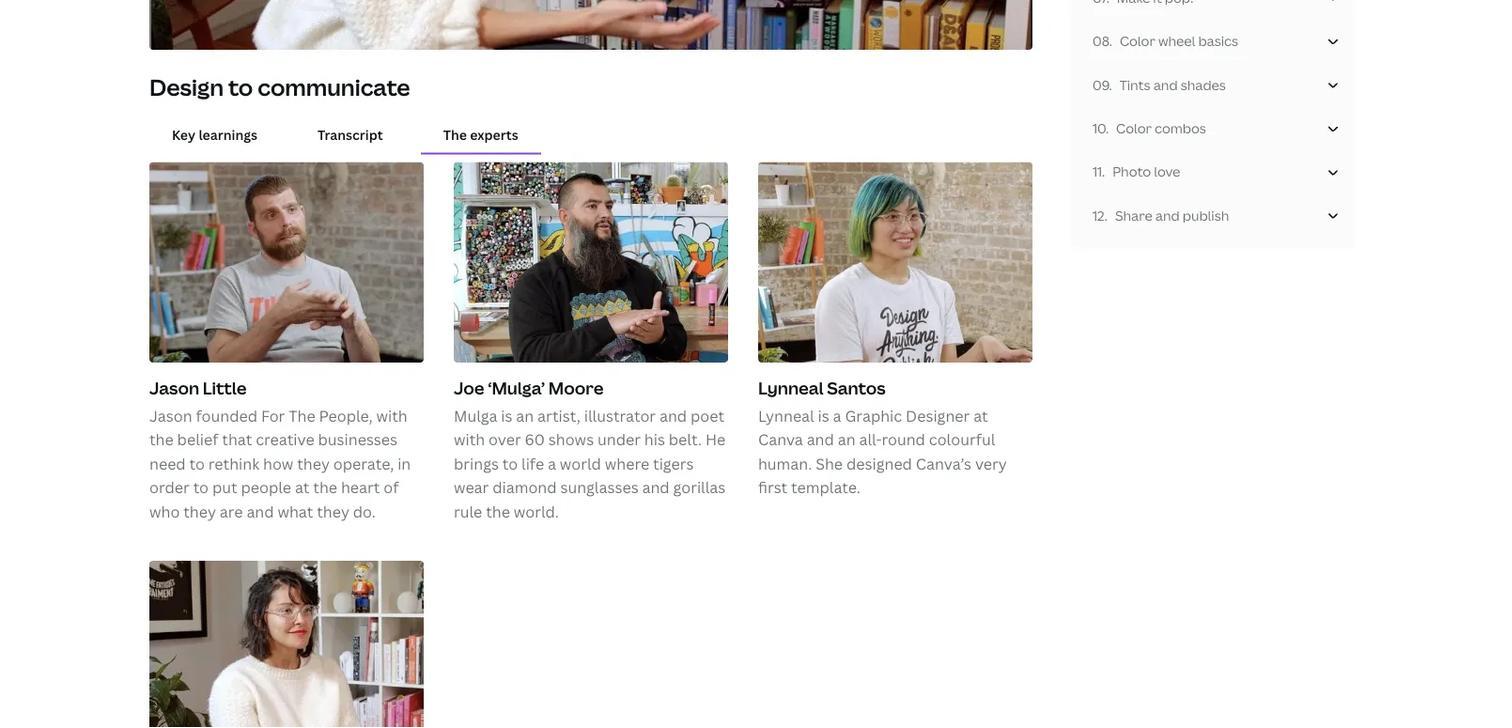 Task type: locate. For each thing, give the bounding box(es) containing it.
experts
[[470, 126, 518, 144]]

1 lynneal from the top
[[758, 377, 823, 400]]

0 horizontal spatial the
[[289, 405, 315, 425]]

10
[[1093, 119, 1106, 137]]

is up over
[[501, 405, 512, 425]]

.
[[1109, 32, 1112, 50], [1109, 75, 1112, 93], [1106, 119, 1109, 137], [1102, 163, 1105, 180], [1105, 206, 1108, 224]]

0 horizontal spatial is
[[501, 405, 512, 425]]

1 horizontal spatial a
[[833, 405, 841, 425]]

. left share
[[1105, 206, 1108, 224]]

1 vertical spatial the
[[313, 477, 337, 498]]

color
[[1120, 32, 1155, 50], [1116, 119, 1152, 137]]

key
[[172, 126, 196, 144]]

is
[[501, 405, 512, 425], [818, 405, 829, 425]]

over
[[489, 429, 521, 449]]

jason
[[149, 377, 199, 400], [149, 405, 192, 425]]

0 horizontal spatial the
[[149, 429, 174, 449]]

human.
[[758, 453, 812, 473]]

. left tints
[[1109, 75, 1112, 93]]

2 is from the left
[[818, 405, 829, 425]]

color right 10
[[1116, 119, 1152, 137]]

at up what
[[295, 477, 310, 498]]

the left experts
[[443, 126, 467, 144]]

60
[[525, 429, 545, 449]]

a right life
[[548, 453, 556, 473]]

are
[[220, 501, 243, 522]]

the left heart
[[313, 477, 337, 498]]

. left photo
[[1102, 163, 1105, 180]]

0 horizontal spatial with
[[376, 405, 408, 425]]

0 horizontal spatial an
[[516, 405, 534, 425]]

little
[[203, 377, 247, 400]]

. down the 09
[[1106, 119, 1109, 137]]

1 vertical spatial the
[[289, 405, 315, 425]]

designed
[[846, 453, 912, 473]]

rule
[[454, 501, 482, 522]]

1 vertical spatial a
[[548, 453, 556, 473]]

lynneal
[[758, 377, 823, 400], [758, 405, 814, 425]]

jason little image
[[149, 162, 424, 363]]

1 is from the left
[[501, 405, 512, 425]]

the inside jason little jason founded for the people, with the belief that creative businesses need to rethink how they operate, in order to put people at the heart of who they are and what they do.
[[289, 405, 315, 425]]

to inside joe 'mulga' moore mulga is an artist, illustrator and poet with over 60 shows under his belt. he brings to life a world where tigers wear diamond sunglasses and gorillas rule the world.
[[502, 453, 518, 473]]

0 vertical spatial color
[[1120, 32, 1155, 50]]

world.
[[514, 501, 559, 522]]

an left all-
[[838, 429, 855, 449]]

with down mulga
[[454, 429, 485, 449]]

the experts
[[443, 126, 518, 144]]

1 vertical spatial jason
[[149, 405, 192, 425]]

the
[[443, 126, 467, 144], [289, 405, 315, 425]]

09
[[1093, 75, 1109, 93]]

0 vertical spatial the
[[443, 126, 467, 144]]

and down people
[[247, 501, 274, 522]]

1 vertical spatial with
[[454, 429, 485, 449]]

world
[[560, 453, 601, 473]]

lynneal santos lynneal is a graphic designer at canva and an all-round colourful human. she designed canva's very first template.
[[758, 377, 1007, 498]]

with inside jason little jason founded for the people, with the belief that creative businesses need to rethink how they operate, in order to put people at the heart of who they are and what they do.
[[376, 405, 408, 425]]

shows
[[549, 429, 594, 449]]

0 horizontal spatial at
[[295, 477, 310, 498]]

color right 08
[[1120, 32, 1155, 50]]

the inside joe 'mulga' moore mulga is an artist, illustrator and poet with over 60 shows under his belt. he brings to life a world where tigers wear diamond sunglasses and gorillas rule the world.
[[486, 501, 510, 522]]

transcript button
[[295, 117, 406, 153]]

jason left little
[[149, 377, 199, 400]]

operate,
[[333, 453, 394, 473]]

. for 09
[[1109, 75, 1112, 93]]

a inside joe 'mulga' moore mulga is an artist, illustrator and poet with over 60 shows under his belt. he brings to life a world where tigers wear diamond sunglasses and gorillas rule the world.
[[548, 453, 556, 473]]

0 vertical spatial a
[[833, 405, 841, 425]]

design
[[149, 72, 224, 102]]

. for 11
[[1102, 163, 1105, 180]]

put
[[212, 477, 237, 498]]

a down the santos
[[833, 405, 841, 425]]

artist,
[[537, 405, 580, 425]]

key learnings button
[[149, 117, 280, 153]]

is inside joe 'mulga' moore mulga is an artist, illustrator and poet with over 60 shows under his belt. he brings to life a world where tigers wear diamond sunglasses and gorillas rule the world.
[[501, 405, 512, 425]]

graphic design basics - design school - johanna roca image
[[149, 561, 424, 727]]

to down belief
[[189, 453, 205, 473]]

joe 'mulga' moore mulga is an artist, illustrator and poet with over 60 shows under his belt. he brings to life a world where tigers wear diamond sunglasses and gorillas rule the world.
[[454, 377, 726, 522]]

1 horizontal spatial an
[[838, 429, 855, 449]]

an up the 60
[[516, 405, 534, 425]]

0 vertical spatial with
[[376, 405, 408, 425]]

0 vertical spatial at
[[973, 405, 988, 425]]

love
[[1154, 163, 1180, 180]]

to left life
[[502, 453, 518, 473]]

the right the rule
[[486, 501, 510, 522]]

is down the santos
[[818, 405, 829, 425]]

1 vertical spatial lynneal
[[758, 405, 814, 425]]

at
[[973, 405, 988, 425], [295, 477, 310, 498]]

. up the 09 . tints and shades
[[1109, 32, 1112, 50]]

0 horizontal spatial a
[[548, 453, 556, 473]]

publish
[[1183, 206, 1229, 224]]

0 vertical spatial jason
[[149, 377, 199, 400]]

the up need
[[149, 429, 174, 449]]

an inside joe 'mulga' moore mulga is an artist, illustrator and poet with over 60 shows under his belt. he brings to life a world where tigers wear diamond sunglasses and gorillas rule the world.
[[516, 405, 534, 425]]

design to communicate
[[149, 72, 410, 102]]

jason up belief
[[149, 405, 192, 425]]

jason little jason founded for the people, with the belief that creative businesses need to rethink how they operate, in order to put people at the heart of who they are and what they do.
[[149, 377, 411, 522]]

1 vertical spatial color
[[1116, 119, 1152, 137]]

with
[[376, 405, 408, 425], [454, 429, 485, 449]]

and
[[1153, 75, 1178, 93], [1155, 206, 1180, 224], [660, 405, 687, 425], [807, 429, 834, 449], [642, 477, 670, 498], [247, 501, 274, 522]]

1 horizontal spatial is
[[818, 405, 829, 425]]

with up businesses
[[376, 405, 408, 425]]

they
[[297, 453, 330, 473], [183, 501, 216, 522], [317, 501, 349, 522]]

a
[[833, 405, 841, 425], [548, 453, 556, 473]]

12
[[1093, 206, 1105, 224]]

tigers
[[653, 453, 694, 473]]

1 vertical spatial an
[[838, 429, 855, 449]]

0 vertical spatial an
[[516, 405, 534, 425]]

and up she
[[807, 429, 834, 449]]

very
[[975, 453, 1007, 473]]

2 horizontal spatial the
[[486, 501, 510, 522]]

1 vertical spatial at
[[295, 477, 310, 498]]

founded
[[196, 405, 257, 425]]

2 vertical spatial the
[[486, 501, 510, 522]]

the right for
[[289, 405, 315, 425]]

moore
[[548, 377, 604, 400]]

heart
[[341, 477, 380, 498]]

is inside lynneal santos lynneal is a graphic designer at canva and an all-round colourful human. she designed canva's very first template.
[[818, 405, 829, 425]]

creative
[[256, 429, 314, 449]]

1 horizontal spatial the
[[443, 126, 467, 144]]

1 horizontal spatial with
[[454, 429, 485, 449]]

11
[[1093, 163, 1102, 180]]

0 vertical spatial lynneal
[[758, 377, 823, 400]]

at up colourful
[[973, 405, 988, 425]]

to
[[228, 72, 253, 102], [189, 453, 205, 473], [502, 453, 518, 473], [193, 477, 209, 498]]

the
[[149, 429, 174, 449], [313, 477, 337, 498], [486, 501, 510, 522]]

and right share
[[1155, 206, 1180, 224]]

1 horizontal spatial at
[[973, 405, 988, 425]]

basics
[[1198, 32, 1238, 50]]



Task type: describe. For each thing, give the bounding box(es) containing it.
color for color wheel basics
[[1120, 32, 1155, 50]]

to up learnings
[[228, 72, 253, 102]]

. for 12
[[1105, 206, 1108, 224]]

for
[[261, 405, 285, 425]]

graphic design basics - design school - lynneal santos image
[[758, 162, 1032, 363]]

belief
[[177, 429, 218, 449]]

a inside lynneal santos lynneal is a graphic designer at canva and an all-round colourful human. she designed canva's very first template.
[[833, 405, 841, 425]]

an inside lynneal santos lynneal is a graphic designer at canva and an all-round colourful human. she designed canva's very first template.
[[838, 429, 855, 449]]

the inside button
[[443, 126, 467, 144]]

combos
[[1155, 119, 1206, 137]]

transcript
[[317, 126, 383, 144]]

key learnings
[[172, 126, 257, 144]]

09 . tints and shades
[[1093, 75, 1226, 93]]

the experts button
[[421, 117, 541, 153]]

canva's
[[916, 453, 971, 473]]

who
[[149, 501, 180, 522]]

11 . photo love
[[1093, 163, 1180, 180]]

'mulga'
[[488, 377, 545, 400]]

poet
[[691, 405, 724, 425]]

12 . share and publish
[[1093, 206, 1229, 224]]

and down tigers
[[642, 477, 670, 498]]

santos
[[827, 377, 886, 400]]

they left are
[[183, 501, 216, 522]]

colourful
[[929, 429, 995, 449]]

gorillas
[[673, 477, 726, 498]]

diamond
[[492, 477, 557, 498]]

all-
[[859, 429, 882, 449]]

to left put
[[193, 477, 209, 498]]

under
[[598, 429, 641, 449]]

she
[[816, 453, 843, 473]]

they right how
[[297, 453, 330, 473]]

tints
[[1120, 75, 1150, 93]]

and inside lynneal santos lynneal is a graphic designer at canva and an all-round colourful human. she designed canva's very first template.
[[807, 429, 834, 449]]

do.
[[353, 501, 376, 522]]

that
[[222, 429, 252, 449]]

wear
[[454, 477, 489, 498]]

rethink
[[208, 453, 259, 473]]

he
[[706, 429, 726, 449]]

template.
[[791, 477, 860, 498]]

joe
[[454, 377, 484, 400]]

belt.
[[669, 429, 702, 449]]

at inside lynneal santos lynneal is a graphic designer at canva and an all-round colourful human. she designed canva's very first template.
[[973, 405, 988, 425]]

where
[[605, 453, 649, 473]]

and inside jason little jason founded for the people, with the belief that creative businesses need to rethink how they operate, in order to put people at the heart of who they are and what they do.
[[247, 501, 274, 522]]

at inside jason little jason founded for the people, with the belief that creative businesses need to rethink how they operate, in order to put people at the heart of who they are and what they do.
[[295, 477, 310, 498]]

order
[[149, 477, 190, 498]]

graphic design basics - design school - mulga image
[[454, 162, 728, 363]]

. for 10
[[1106, 119, 1109, 137]]

round
[[882, 429, 925, 449]]

and up belt.
[[660, 405, 687, 425]]

share
[[1115, 206, 1152, 224]]

what
[[278, 501, 313, 522]]

illustrator
[[584, 405, 656, 425]]

color for color combos
[[1116, 119, 1152, 137]]

in
[[398, 453, 411, 473]]

10 . color combos
[[1093, 119, 1206, 137]]

need
[[149, 453, 186, 473]]

and right tints
[[1153, 75, 1178, 93]]

1 horizontal spatial the
[[313, 477, 337, 498]]

people,
[[319, 405, 373, 425]]

communicate
[[258, 72, 410, 102]]

graphic
[[845, 405, 902, 425]]

mulga
[[454, 405, 497, 425]]

of
[[384, 477, 399, 498]]

08 . color wheel basics
[[1093, 32, 1238, 50]]

businesses
[[318, 429, 397, 449]]

how
[[263, 453, 293, 473]]

photo
[[1113, 163, 1151, 180]]

learnings
[[199, 126, 257, 144]]

life
[[521, 453, 544, 473]]

first
[[758, 477, 788, 498]]

0 vertical spatial the
[[149, 429, 174, 449]]

with inside joe 'mulga' moore mulga is an artist, illustrator and poet with over 60 shows under his belt. he brings to life a world where tigers wear diamond sunglasses and gorillas rule the world.
[[454, 429, 485, 449]]

his
[[644, 429, 665, 449]]

. for 08
[[1109, 32, 1112, 50]]

1 jason from the top
[[149, 377, 199, 400]]

designer
[[906, 405, 970, 425]]

wheel
[[1158, 32, 1195, 50]]

sunglasses
[[560, 477, 639, 498]]

people
[[241, 477, 291, 498]]

brings
[[454, 453, 499, 473]]

canva
[[758, 429, 803, 449]]

shades
[[1181, 75, 1226, 93]]

2 lynneal from the top
[[758, 405, 814, 425]]

08
[[1093, 32, 1109, 50]]

they left do.
[[317, 501, 349, 522]]

2 jason from the top
[[149, 405, 192, 425]]



Task type: vqa. For each thing, say whether or not it's contained in the screenshot.
Topic image
no



